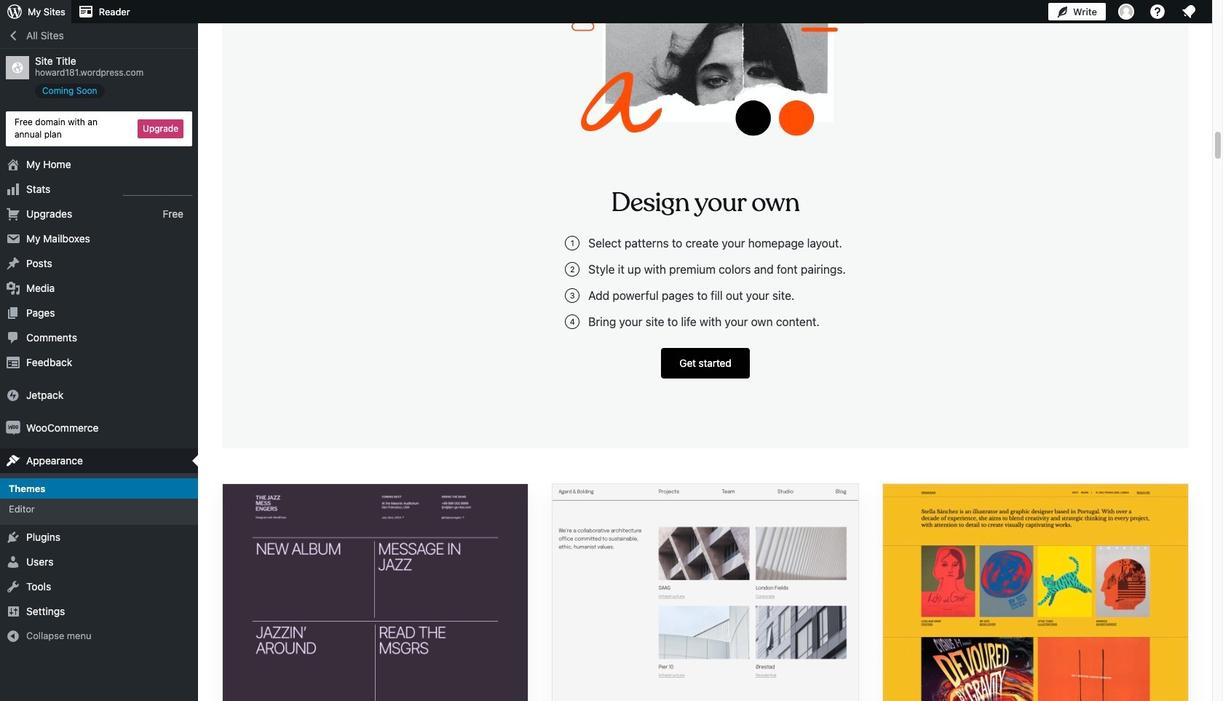 Task type: describe. For each thing, give the bounding box(es) containing it.
highest hourly views 0 image
[[123, 186, 192, 196]]



Task type: vqa. For each thing, say whether or not it's contained in the screenshot.
this
no



Task type: locate. For each thing, give the bounding box(es) containing it.
pattern assembler image
[[571, 0, 866, 160]]

1 vertical spatial img image
[[6, 421, 20, 435]]

organizer has a simple structure and displays only the necessary information a real portfolio can benefit from. it's ready to be used by designers, artists, architects, and creators. image
[[883, 484, 1189, 702]]

img image
[[6, 388, 20, 403], [6, 421, 20, 435]]

fewer is perfect for showcasing portfolios and blogs. with a clean and opinionated design, it offers excellent typography and style variations that make it easy to present your work or business. the theme is highly versatile, making it ideal for bloggers and businesses alike, and it offers a range of customizable options that allow you to tailor your site to your specific needs. image
[[553, 484, 859, 702]]

help image
[[1150, 3, 1167, 20]]

my profile image
[[1119, 4, 1135, 20]]

1 img image from the top
[[6, 388, 20, 403]]

stage is the perfect theme for our users engaged in artistic activities. its concise and straightforward introduction enables users to select topics for their blog posts or content pages promptly. image
[[223, 484, 528, 702]]

0 vertical spatial img image
[[6, 388, 20, 403]]

manage your notifications image
[[1181, 3, 1198, 20]]

2 img image from the top
[[6, 421, 20, 435]]



